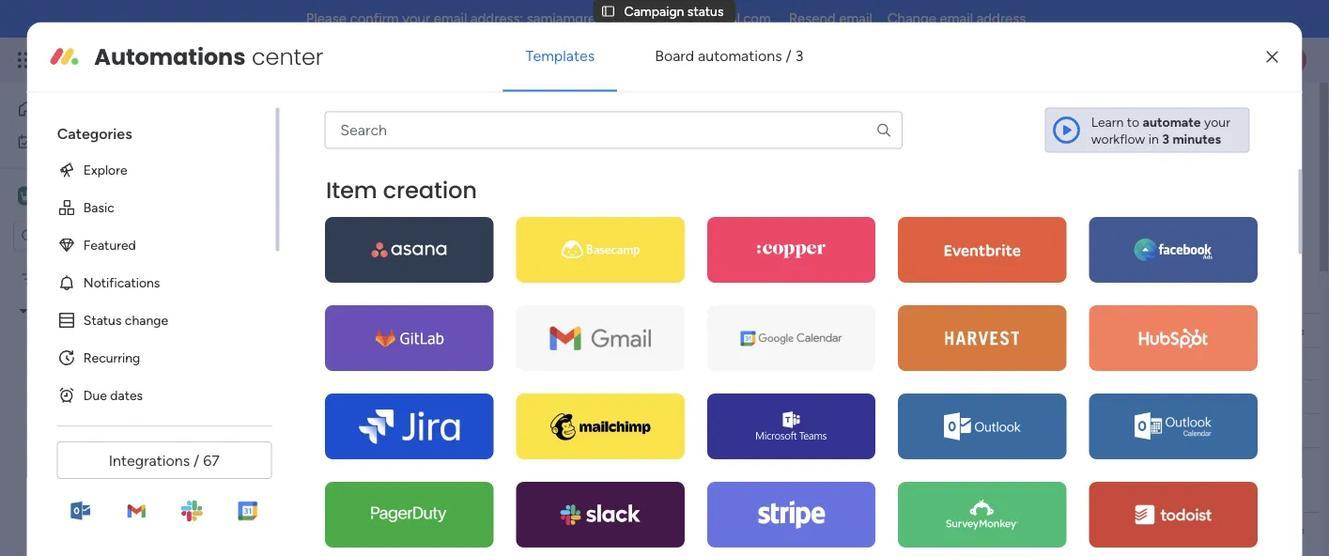 Task type: describe. For each thing, give the bounding box(es) containing it.
board
[[314, 139, 349, 155]]

list box containing green eggs and ham
[[0, 259, 240, 556]]

green eggs and ham
[[44, 271, 169, 287]]

campaigns
[[417, 481, 516, 505]]

audience for 1st 'audience' field from the bottom
[[880, 521, 936, 537]]

your right confirm
[[402, 10, 430, 27]]

2
[[539, 362, 544, 373]]

show board description image
[[496, 107, 519, 126]]

notifications option
[[42, 263, 260, 301]]

2 goal field from the top
[[1052, 519, 1088, 540]]

new item button
[[285, 215, 357, 245]]

main
[[314, 172, 342, 188]]

invite / 1
[[1196, 108, 1245, 124]]

sending date for goal
[[1226, 322, 1304, 338]]

board automations / 3 button
[[632, 33, 826, 78]]

➡️
[[610, 356, 623, 372]]

how
[[535, 356, 560, 372]]

2 workspace image from the left
[[21, 186, 34, 206]]

search image
[[875, 122, 892, 139]]

automations
[[698, 47, 782, 65]]

of
[[632, 282, 649, 306]]

email for resend email
[[839, 10, 872, 27]]

my work button
[[11, 126, 202, 156]]

status
[[83, 312, 121, 328]]

board
[[655, 47, 694, 65]]

this board will help you and your team plan, run, and track your entire campaign's workflow in one workspace.
[[287, 139, 928, 155]]

0 horizontal spatial in
[[823, 139, 833, 155]]

automations
[[94, 41, 246, 72]]

most
[[584, 282, 628, 306]]

account for second account 'field' from the top
[[751, 521, 801, 537]]

resend email
[[789, 10, 872, 27]]

1 horizontal spatial status
[[413, 101, 483, 132]]

your workflow in
[[1091, 114, 1230, 147]]

0 vertical spatial status
[[687, 3, 724, 19]]

start
[[579, 356, 606, 372]]

template
[[689, 282, 768, 306]]

the
[[551, 282, 579, 306]]

learn
[[503, 356, 532, 372]]

automations center
[[94, 41, 323, 72]]

1 audience field from the top
[[875, 320, 940, 340]]

goal for 1st goal field from the top of the page
[[1056, 322, 1083, 338]]

due dates option
[[42, 376, 260, 414]]

sam's workspace
[[43, 187, 164, 205]]

address
[[977, 10, 1026, 27]]

home image
[[17, 100, 36, 118]]

basic option
[[42, 188, 260, 226]]

will
[[352, 139, 371, 155]]

automations  center image
[[49, 42, 79, 72]]

recurring
[[83, 349, 140, 365]]

management
[[189, 49, 292, 70]]

67
[[203, 451, 220, 469]]

there!
[[371, 356, 406, 372]]

please
[[306, 10, 346, 27]]

in inside your workflow in
[[1148, 131, 1159, 147]]

date for account
[[1278, 521, 1304, 537]]

team
[[482, 139, 512, 155]]

see plans image
[[312, 49, 328, 72]]

item down will
[[325, 174, 377, 206]]

3 inside button
[[795, 47, 803, 65]]

2 button
[[503, 347, 565, 380]]

new
[[292, 222, 320, 238]]

templates
[[526, 47, 595, 65]]

2 campaign owner field from the top
[[583, 519, 692, 540]]

2 audience field from the top
[[875, 519, 940, 540]]

sending date for account
[[1226, 521, 1304, 537]]

and left ham
[[116, 271, 138, 287]]

resend
[[789, 10, 836, 27]]

1 vertical spatial campaign status
[[286, 101, 483, 132]]

due dates
[[83, 387, 142, 403]]

this
[[653, 282, 684, 306]]

workflow inside your workflow in
[[1091, 131, 1145, 147]]

person button
[[487, 215, 569, 245]]

status change option
[[42, 301, 260, 339]]

to inside field
[[397, 282, 414, 306]]

person
[[518, 222, 558, 238]]

tips
[[361, 282, 393, 306]]

integrations / 67
[[109, 451, 220, 469]]

monday work management
[[84, 49, 292, 70]]

samiamgreeneggsnham27@gmail.com
[[527, 10, 771, 27]]

new item
[[292, 222, 350, 238]]

caret down image
[[20, 304, 27, 317]]

angle down image
[[366, 223, 375, 237]]

see more
[[857, 138, 913, 154]]

0 horizontal spatial status
[[128, 335, 164, 351]]

your left "team"
[[453, 139, 479, 155]]

item down campaigns
[[430, 521, 457, 537]]

track
[[597, 139, 626, 155]]

few tips to help you make the most of this template :)
[[323, 282, 785, 306]]

:)
[[772, 282, 785, 306]]

3 minutes
[[1162, 131, 1221, 147]]

marketing
[[69, 303, 128, 319]]

👋
[[409, 356, 423, 372]]

templates button
[[503, 33, 617, 78]]

2 owner from the top
[[651, 521, 688, 537]]

integrations / 67 button
[[57, 441, 272, 479]]

invite / 1 button
[[1161, 101, 1254, 131]]

eggs
[[84, 271, 113, 287]]

Campaign status field
[[281, 101, 488, 132]]

hi there! 👋  click here to learn how to start ➡️
[[355, 356, 623, 372]]

add to favorites image
[[528, 107, 547, 125]]

date for goal
[[1278, 322, 1304, 338]]

requests
[[187, 367, 238, 383]]

/ inside board automations / 3 button
[[786, 47, 792, 65]]

notifications
[[83, 274, 160, 290]]

change
[[124, 312, 168, 328]]

status change
[[83, 312, 168, 328]]

2 vertical spatial campaign status
[[65, 335, 164, 351]]

to right learn
[[1127, 114, 1139, 130]]

sort
[[699, 222, 724, 238]]

/ for invite / 1
[[1232, 108, 1237, 124]]

here
[[458, 356, 484, 372]]

change email address link
[[887, 10, 1026, 27]]

upcoming campaigns
[[323, 481, 516, 505]]

1 campaign owner from the top
[[588, 322, 688, 338]]

sort button
[[669, 215, 736, 245]]

1 email from the left
[[434, 10, 467, 27]]

activity
[[1072, 108, 1118, 124]]



Task type: vqa. For each thing, say whether or not it's contained in the screenshot.
CONSTRUCTION ROADMAP BY MONDAY.COM
no



Task type: locate. For each thing, give the bounding box(es) containing it.
hi
[[355, 356, 368, 372]]

campaign owner
[[588, 322, 688, 338], [588, 521, 688, 537]]

1 campaign owner field from the top
[[583, 320, 692, 340]]

main table button
[[285, 165, 390, 195]]

v2 search image
[[407, 220, 421, 241]]

0 vertical spatial date
[[1278, 322, 1304, 338]]

1 sending from the top
[[1226, 322, 1275, 338]]

campaign status down status change
[[65, 335, 164, 351]]

1 sending date from the top
[[1226, 322, 1304, 338]]

help for to
[[419, 282, 457, 306]]

2 audience from the top
[[880, 521, 936, 537]]

Goal field
[[1052, 320, 1088, 340], [1052, 519, 1088, 540]]

1 horizontal spatial you
[[461, 282, 493, 306]]

in left one
[[823, 139, 833, 155]]

0 vertical spatial sending date
[[1226, 322, 1304, 338]]

1 horizontal spatial in
[[1148, 131, 1159, 147]]

1 vertical spatial owner
[[651, 521, 688, 537]]

1 goal field from the top
[[1052, 320, 1088, 340]]

1 vertical spatial audience field
[[875, 519, 940, 540]]

your left 1
[[1204, 114, 1230, 130]]

date
[[1278, 322, 1304, 338], [1278, 521, 1304, 537]]

0 vertical spatial campaign owner field
[[583, 320, 692, 340]]

0 vertical spatial campaign owner
[[588, 322, 688, 338]]

workspace.
[[862, 139, 928, 155]]

1 horizontal spatial campaign status
[[286, 101, 483, 132]]

0 horizontal spatial workflow
[[766, 139, 820, 155]]

change email address
[[887, 10, 1026, 27]]

ideas
[[128, 367, 159, 383]]

click
[[426, 356, 455, 372]]

1 horizontal spatial workflow
[[1091, 131, 1145, 147]]

work inside button
[[63, 133, 91, 149]]

1 vertical spatial /
[[1232, 108, 1237, 124]]

and right ideas at the bottom left
[[162, 367, 184, 383]]

basic
[[83, 199, 114, 215]]

workload
[[439, 172, 493, 188]]

recurring option
[[42, 339, 260, 376]]

1 vertical spatial sending date field
[[1221, 519, 1309, 540]]

2 account from the top
[[751, 521, 801, 537]]

Upcoming campaigns field
[[318, 481, 520, 505]]

0 vertical spatial sending
[[1226, 322, 1275, 338]]

2 email from the left
[[839, 10, 872, 27]]

select product image
[[17, 51, 36, 70]]

/ inside integrations / 67 button
[[194, 451, 199, 469]]

see more link
[[855, 136, 915, 155]]

invite
[[1196, 108, 1228, 124]]

1 horizontal spatial 3
[[1162, 131, 1169, 147]]

1 audience from the top
[[880, 322, 936, 338]]

goal for 1st goal field from the bottom
[[1056, 521, 1083, 537]]

address:
[[470, 10, 523, 27]]

featured option
[[42, 226, 260, 263]]

few
[[323, 282, 356, 306]]

0 horizontal spatial email
[[434, 10, 467, 27]]

0 horizontal spatial campaign status
[[65, 335, 164, 351]]

work for monday
[[152, 49, 186, 70]]

monday
[[84, 49, 148, 70]]

campaign status up board
[[624, 3, 724, 19]]

1 vertical spatial 3
[[1162, 131, 1169, 147]]

1 vertical spatial account field
[[746, 519, 806, 540]]

1 vertical spatial you
[[461, 282, 493, 306]]

0 horizontal spatial work
[[63, 133, 91, 149]]

0 horizontal spatial /
[[194, 451, 199, 469]]

filter button
[[575, 215, 663, 245]]

hide
[[771, 222, 799, 238]]

1 vertical spatial status
[[413, 101, 483, 132]]

help right tips
[[419, 282, 457, 306]]

0 vertical spatial account
[[751, 322, 801, 338]]

item creation
[[325, 174, 476, 206]]

campaign status up will
[[286, 101, 483, 132]]

workflow
[[1091, 131, 1145, 147], [766, 139, 820, 155]]

0 vertical spatial sending date field
[[1221, 320, 1309, 340]]

you for make
[[461, 282, 493, 306]]

entire
[[659, 139, 693, 155]]

learn to automate
[[1091, 114, 1201, 130]]

your right track
[[629, 139, 656, 155]]

account
[[751, 322, 801, 338], [751, 521, 801, 537]]

status
[[687, 3, 724, 19], [413, 101, 483, 132], [128, 335, 164, 351]]

2 goal from the top
[[1056, 521, 1083, 537]]

1 workspace image from the left
[[18, 186, 37, 206]]

campaign
[[624, 3, 684, 19], [286, 101, 407, 132], [588, 322, 648, 338], [65, 335, 125, 351], [65, 367, 125, 383], [588, 521, 648, 537]]

2 horizontal spatial status
[[687, 3, 724, 19]]

email
[[34, 303, 65, 319]]

resend email link
[[789, 10, 872, 27]]

1 vertical spatial audience
[[880, 521, 936, 537]]

help for will
[[374, 139, 399, 155]]

account for 1st account 'field'
[[751, 322, 801, 338]]

work right my
[[63, 133, 91, 149]]

board automations / 3
[[655, 47, 803, 65]]

this
[[287, 139, 311, 155]]

in
[[1148, 131, 1159, 147], [823, 139, 833, 155]]

help
[[374, 139, 399, 155], [419, 282, 457, 306]]

work
[[152, 49, 186, 70], [63, 133, 91, 149]]

you left make
[[461, 282, 493, 306]]

item inside button
[[323, 222, 350, 238]]

upcoming
[[323, 481, 412, 505]]

0 horizontal spatial you
[[403, 139, 424, 155]]

change
[[887, 10, 936, 27]]

featured
[[83, 237, 136, 253]]

activity button
[[1064, 101, 1153, 131]]

explore option
[[42, 151, 260, 188]]

to right tips
[[397, 282, 414, 306]]

3 down automate at the top of page
[[1162, 131, 1169, 147]]

option
[[0, 262, 240, 266]]

3 down resend
[[795, 47, 803, 65]]

confirm
[[350, 10, 399, 27]]

learn
[[1091, 114, 1124, 130]]

1 vertical spatial sending date
[[1226, 521, 1304, 537]]

3
[[795, 47, 803, 65], [1162, 131, 1169, 147]]

1 vertical spatial goal
[[1056, 521, 1083, 537]]

you
[[403, 139, 424, 155], [461, 282, 493, 306]]

2 horizontal spatial email
[[940, 10, 973, 27]]

1 vertical spatial account
[[751, 521, 801, 537]]

2 sending date from the top
[[1226, 521, 1304, 537]]

to right how
[[563, 356, 576, 372]]

1 sending date field from the top
[[1221, 320, 1309, 340]]

1 vertical spatial sending
[[1226, 521, 1275, 537]]

1 vertical spatial campaign owner field
[[583, 519, 692, 540]]

1 horizontal spatial email
[[839, 10, 872, 27]]

0 vertical spatial audience
[[880, 322, 936, 338]]

Search for a column type search field
[[324, 111, 903, 149]]

/ left 1
[[1232, 108, 1237, 124]]

1 account field from the top
[[746, 320, 806, 340]]

email left address:
[[434, 10, 467, 27]]

email right change
[[940, 10, 973, 27]]

filter
[[605, 222, 634, 238]]

work right monday
[[152, 49, 186, 70]]

your
[[402, 10, 430, 27], [1204, 114, 1230, 130], [453, 139, 479, 155], [629, 139, 656, 155]]

sending date field for account
[[1221, 519, 1309, 540]]

more
[[882, 138, 913, 154]]

plan,
[[515, 139, 543, 155]]

2 sending from the top
[[1226, 521, 1275, 537]]

email for change email address
[[940, 10, 973, 27]]

list box
[[0, 259, 240, 556]]

2 vertical spatial /
[[194, 451, 199, 469]]

sam's
[[43, 187, 84, 205]]

team workload button
[[390, 165, 507, 195]]

you inside field
[[461, 282, 493, 306]]

sam green image
[[1276, 45, 1307, 75]]

status up board automations / 3
[[687, 3, 724, 19]]

2 campaign owner from the top
[[588, 521, 688, 537]]

Few tips to help you make the most of this template :) field
[[318, 282, 790, 306]]

audience
[[880, 322, 936, 338], [880, 521, 936, 537]]

0 vertical spatial goal field
[[1052, 320, 1088, 340]]

2 horizontal spatial campaign status
[[624, 3, 724, 19]]

campaign's
[[696, 139, 763, 155]]

integrations
[[109, 451, 190, 469]]

0 vertical spatial 3
[[795, 47, 803, 65]]

item up click
[[430, 322, 457, 338]]

1 vertical spatial goal field
[[1052, 519, 1088, 540]]

3 email from the left
[[940, 10, 973, 27]]

1 goal from the top
[[1056, 322, 1083, 338]]

2 date from the top
[[1278, 521, 1304, 537]]

workspace selection element
[[18, 185, 165, 207]]

0 vertical spatial audience field
[[875, 320, 940, 340]]

Campaign owner field
[[583, 320, 692, 340], [583, 519, 692, 540]]

minutes
[[1173, 131, 1221, 147]]

categories
[[57, 124, 132, 142]]

status down the 'change'
[[128, 335, 164, 351]]

1 vertical spatial help
[[419, 282, 457, 306]]

dates
[[110, 387, 142, 403]]

1 date from the top
[[1278, 322, 1304, 338]]

1 horizontal spatial /
[[786, 47, 792, 65]]

2 vertical spatial status
[[128, 335, 164, 351]]

see
[[857, 138, 879, 154]]

workflow left one
[[766, 139, 820, 155]]

team
[[404, 172, 436, 188]]

1 vertical spatial campaign owner
[[588, 521, 688, 537]]

item right the 'new' at the left
[[323, 222, 350, 238]]

categories heading
[[42, 108, 260, 151]]

workflow down learn
[[1091, 131, 1145, 147]]

0 vertical spatial help
[[374, 139, 399, 155]]

1
[[1240, 108, 1245, 124]]

workspace
[[87, 187, 164, 205]]

/ for integrations / 67
[[194, 451, 199, 469]]

and
[[428, 139, 449, 155], [572, 139, 593, 155], [116, 271, 138, 287], [162, 367, 184, 383]]

0 vertical spatial goal
[[1056, 322, 1083, 338]]

audience for 2nd 'audience' field from the bottom
[[880, 322, 936, 338]]

0 vertical spatial /
[[786, 47, 792, 65]]

and up team workload
[[428, 139, 449, 155]]

1 horizontal spatial help
[[419, 282, 457, 306]]

make
[[497, 282, 547, 306]]

you up the team
[[403, 139, 424, 155]]

0 horizontal spatial 3
[[795, 47, 803, 65]]

1 owner from the top
[[651, 322, 688, 338]]

None search field
[[324, 111, 903, 149]]

/ inside invite / 1 button
[[1232, 108, 1237, 124]]

categories list box
[[42, 108, 279, 414]]

sending for goal
[[1226, 322, 1275, 338]]

2 horizontal spatial /
[[1232, 108, 1237, 124]]

sending for account
[[1226, 521, 1275, 537]]

0 vertical spatial work
[[152, 49, 186, 70]]

0 vertical spatial you
[[403, 139, 424, 155]]

your inside your workflow in
[[1204, 114, 1230, 130]]

status up "team"
[[413, 101, 483, 132]]

/ left 67
[[194, 451, 199, 469]]

arrow down image
[[641, 219, 663, 241]]

help inside field
[[419, 282, 457, 306]]

Sending date field
[[1221, 320, 1309, 340], [1221, 519, 1309, 540]]

Audience field
[[875, 320, 940, 340], [875, 519, 940, 540]]

1 horizontal spatial work
[[152, 49, 186, 70]]

Account field
[[746, 320, 806, 340], [746, 519, 806, 540]]

in down learn to automate on the top
[[1148, 131, 1159, 147]]

0 vertical spatial campaign status
[[624, 3, 724, 19]]

ham
[[141, 271, 169, 287]]

0 vertical spatial owner
[[651, 322, 688, 338]]

work for my
[[63, 133, 91, 149]]

to right here at the left
[[487, 356, 500, 372]]

2 account field from the top
[[746, 519, 806, 540]]

1 account from the top
[[751, 322, 801, 338]]

sam's workspace button
[[13, 180, 187, 212]]

Search in workspace field
[[39, 225, 157, 247]]

0 horizontal spatial help
[[374, 139, 399, 155]]

table
[[345, 172, 376, 188]]

workspace image
[[18, 186, 37, 206], [21, 186, 34, 206]]

0 vertical spatial account field
[[746, 320, 806, 340]]

owner
[[651, 322, 688, 338], [651, 521, 688, 537]]

you for and
[[403, 139, 424, 155]]

campaign ideas and requests
[[65, 367, 238, 383]]

center
[[252, 41, 323, 72]]

campaign status
[[624, 3, 724, 19], [286, 101, 483, 132], [65, 335, 164, 351]]

and right run,
[[572, 139, 593, 155]]

1 vertical spatial work
[[63, 133, 91, 149]]

email right resend
[[839, 10, 872, 27]]

please confirm your email address: samiamgreeneggsnham27@gmail.com
[[306, 10, 771, 27]]

sending date field for goal
[[1221, 320, 1309, 340]]

2 sending date field from the top
[[1221, 519, 1309, 540]]

help right will
[[374, 139, 399, 155]]

explore
[[83, 162, 127, 178]]

/
[[786, 47, 792, 65], [1232, 108, 1237, 124], [194, 451, 199, 469]]

/ down resend
[[786, 47, 792, 65]]

Search field
[[421, 217, 477, 243]]

1 vertical spatial date
[[1278, 521, 1304, 537]]

my
[[41, 133, 59, 149]]



